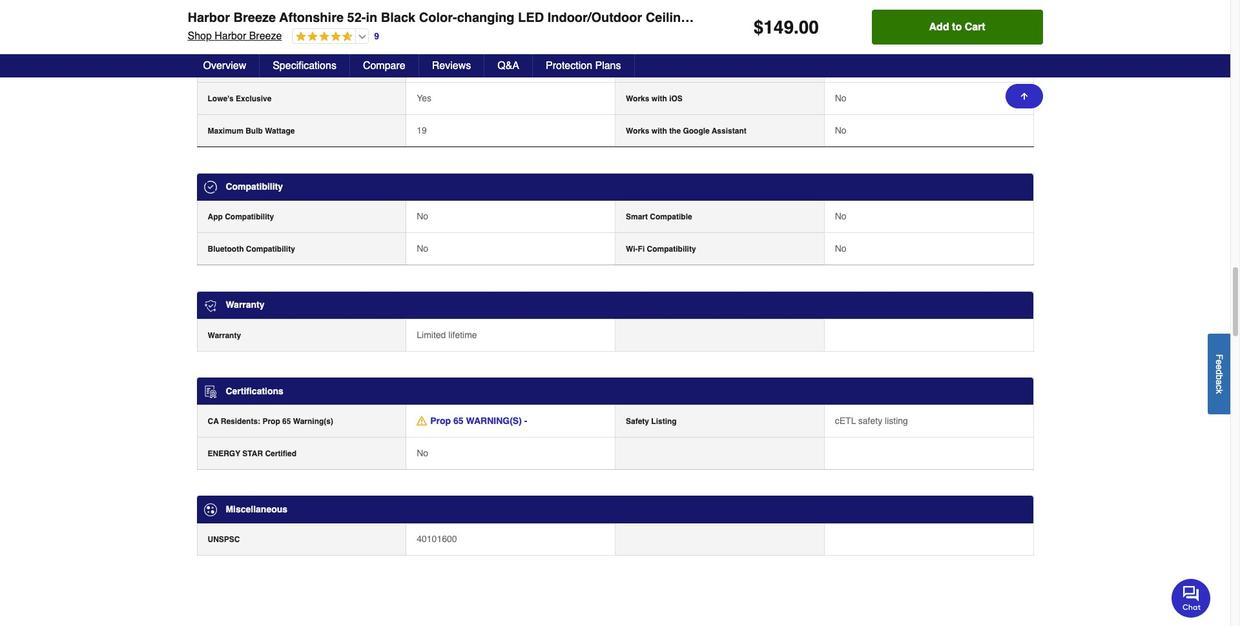 Task type: describe. For each thing, give the bounding box(es) containing it.
kit for light kit type
[[229, 62, 239, 71]]

assistant
[[712, 127, 747, 136]]

1 e from the top
[[1214, 360, 1225, 365]]

wi-fi compatibility
[[626, 245, 696, 254]]

wi-
[[626, 245, 638, 254]]

plans
[[595, 60, 621, 72]]

ceiling
[[646, 10, 689, 25]]

maximum
[[208, 127, 243, 136]]

warning(s)
[[466, 416, 522, 426]]

lowe's
[[208, 94, 234, 103]]

aftonshire
[[279, 10, 344, 25]]

works for yes
[[626, 94, 649, 103]]

d
[[1214, 370, 1225, 375]]

fi
[[638, 245, 645, 254]]

compatibility down app compatibility
[[246, 245, 295, 254]]

overview button
[[190, 54, 260, 78]]

maximum bulb wattage
[[208, 127, 295, 136]]

miscellaneous
[[226, 504, 288, 515]]

52-
[[347, 10, 366, 25]]

limited
[[417, 330, 446, 340]]

smartthings
[[669, 62, 717, 71]]

to
[[952, 21, 962, 33]]

0 horizontal spatial prop
[[263, 417, 280, 426]]

bulb
[[246, 127, 263, 136]]

0 vertical spatial light
[[748, 10, 780, 25]]

with for yes
[[652, 94, 667, 103]]

remote
[[784, 10, 831, 25]]

shop
[[188, 30, 212, 42]]

compare button
[[350, 54, 419, 78]]

b
[[1214, 375, 1225, 380]]

9
[[374, 31, 379, 41]]

blade)
[[850, 10, 890, 25]]

0 horizontal spatial 65
[[282, 417, 291, 426]]

star
[[242, 450, 263, 459]]

19
[[417, 125, 427, 136]]

$
[[754, 17, 764, 37]]

0 vertical spatial breeze
[[234, 10, 276, 25]]

prop inside prop 65 warning(s) - link
[[430, 416, 451, 426]]

lifetime
[[448, 330, 477, 340]]

cetl safety listing
[[835, 416, 908, 426]]

with right fan
[[719, 10, 745, 25]]

cetl
[[835, 416, 856, 426]]

overview
[[203, 60, 246, 72]]

ios
[[669, 94, 683, 103]]

unspsc
[[208, 536, 240, 545]]

listing
[[651, 417, 677, 426]]

black
[[381, 10, 415, 25]]

c
[[1214, 385, 1225, 389]]

app compatibility
[[208, 213, 274, 222]]

compare
[[363, 60, 405, 72]]

reviews button
[[419, 54, 485, 78]]

protection plans
[[546, 60, 621, 72]]

warning(s)
[[293, 417, 333, 426]]

149
[[764, 17, 794, 37]]

lowe's exclusive
[[208, 94, 272, 103]]

a
[[1214, 380, 1225, 385]]

f e e d b a c k
[[1214, 354, 1225, 394]]

google
[[683, 127, 710, 136]]

energy star certified
[[208, 450, 297, 459]]

-
[[524, 416, 527, 426]]

.
[[794, 17, 799, 37]]

2 e from the top
[[1214, 365, 1225, 370]]

q&a button
[[485, 54, 533, 78]]

bluetooth
[[208, 245, 244, 254]]

specifications button
[[260, 54, 350, 78]]

in
[[366, 10, 377, 25]]

1 vertical spatial harbor
[[215, 30, 246, 42]]

add
[[929, 21, 949, 33]]

ca
[[208, 417, 219, 426]]



Task type: locate. For each thing, give the bounding box(es) containing it.
with for integrated
[[652, 62, 667, 71]]

bluetooth compatibility
[[208, 245, 295, 254]]

works left ios at the right of page
[[626, 94, 649, 103]]

no
[[835, 61, 847, 71], [835, 93, 847, 103], [835, 125, 847, 136], [417, 211, 428, 222], [835, 211, 847, 222], [417, 244, 428, 254], [835, 244, 847, 254], [417, 448, 428, 459]]

works for integrated
[[626, 62, 649, 71]]

3 works from the top
[[626, 127, 649, 136]]

works with the google assistant
[[626, 127, 747, 136]]

wattage
[[265, 127, 295, 136]]

reviews
[[432, 60, 471, 72]]

residents:
[[221, 417, 260, 426]]

$ 149 . 00
[[754, 17, 819, 37]]

light
[[748, 10, 780, 25], [208, 30, 227, 39], [208, 62, 227, 71]]

2 works from the top
[[626, 94, 649, 103]]

warranty down the bluetooth compatibility
[[226, 300, 265, 310]]

harbor breeze aftonshire 52-in black color-changing led indoor/outdoor ceiling fan with light remote (3-blade)
[[188, 10, 890, 25]]

light kit
[[208, 30, 239, 39]]

2 vertical spatial works
[[626, 127, 649, 136]]

1 horizontal spatial 65
[[453, 416, 464, 426]]

certifications
[[226, 386, 283, 396]]

indoor/outdoor
[[548, 10, 642, 25]]

prop 65 warning(s) - link
[[417, 415, 527, 428]]

1 vertical spatial light
[[208, 30, 227, 39]]

2 kit from the top
[[229, 62, 239, 71]]

harbor
[[188, 10, 230, 25], [215, 30, 246, 42]]

type
[[241, 62, 259, 71]]

works with smartthings
[[626, 62, 717, 71]]

light kit type
[[208, 62, 259, 71]]

0 vertical spatial warranty
[[226, 300, 265, 310]]

1 vertical spatial works
[[626, 94, 649, 103]]

e
[[1214, 360, 1225, 365], [1214, 365, 1225, 370]]

prop65 warning image
[[417, 416, 427, 426]]

1 vertical spatial warranty
[[208, 331, 241, 340]]

00
[[799, 17, 819, 37]]

integrated
[[417, 61, 458, 71]]

compatibility
[[226, 182, 283, 192], [225, 213, 274, 222], [246, 245, 295, 254], [647, 245, 696, 254]]

ca residents: prop 65 warning(s)
[[208, 417, 333, 426]]

works down works with ios
[[626, 127, 649, 136]]

breeze up shop harbor breeze
[[234, 10, 276, 25]]

color-
[[419, 10, 457, 25]]

energy
[[208, 450, 240, 459]]

prop right residents: on the bottom of the page
[[263, 417, 280, 426]]

cart
[[965, 21, 985, 33]]

compatibility right fi
[[647, 245, 696, 254]]

prop 65 warning(s) -
[[430, 416, 527, 426]]

2 vertical spatial light
[[208, 62, 227, 71]]

changing
[[457, 10, 515, 25]]

yes
[[417, 93, 432, 103]]

harbor up overview button
[[215, 30, 246, 42]]

q&a
[[497, 60, 519, 72]]

kit left type
[[229, 62, 239, 71]]

light for light kit type
[[208, 62, 227, 71]]

1 works from the top
[[626, 62, 649, 71]]

with left "the"
[[652, 127, 667, 136]]

with left ios at the right of page
[[652, 94, 667, 103]]

led
[[518, 10, 544, 25]]

works right plans
[[626, 62, 649, 71]]

f e e d b a c k button
[[1208, 334, 1231, 414]]

safety
[[626, 417, 649, 426]]

0 vertical spatial kit
[[229, 30, 239, 39]]

kit up light kit type
[[229, 30, 239, 39]]

compatibility up the bluetooth compatibility
[[225, 213, 274, 222]]

1 horizontal spatial prop
[[430, 416, 451, 426]]

light up overview
[[208, 30, 227, 39]]

e up d
[[1214, 360, 1225, 365]]

safety
[[858, 416, 882, 426]]

the
[[669, 127, 681, 136]]

add to cart
[[929, 21, 985, 33]]

1 vertical spatial breeze
[[249, 30, 282, 42]]

light for light kit
[[208, 30, 227, 39]]

0 vertical spatial works
[[626, 62, 649, 71]]

65
[[453, 416, 464, 426], [282, 417, 291, 426]]

smart
[[626, 213, 648, 222]]

harbor up shop
[[188, 10, 230, 25]]

with up works with ios
[[652, 62, 667, 71]]

fan
[[692, 10, 715, 25]]

light left .
[[748, 10, 780, 25]]

warranty up certifications
[[208, 331, 241, 340]]

protection plans button
[[533, 54, 635, 78]]

app
[[208, 213, 223, 222]]

1 kit from the top
[[229, 30, 239, 39]]

shop harbor breeze
[[188, 30, 282, 42]]

compatible
[[650, 213, 692, 222]]

works
[[626, 62, 649, 71], [626, 94, 649, 103], [626, 127, 649, 136]]

prop
[[430, 416, 451, 426], [263, 417, 280, 426]]

listing
[[885, 416, 908, 426]]

specifications
[[273, 60, 336, 72]]

warranty
[[226, 300, 265, 310], [208, 331, 241, 340]]

limited lifetime
[[417, 330, 477, 340]]

f
[[1214, 354, 1225, 360]]

kit for light kit
[[229, 30, 239, 39]]

works for 19
[[626, 127, 649, 136]]

k
[[1214, 389, 1225, 394]]

exclusive
[[236, 94, 272, 103]]

smart compatible
[[626, 213, 692, 222]]

compatibility up app compatibility
[[226, 182, 283, 192]]

e up the b
[[1214, 365, 1225, 370]]

breeze up type
[[249, 30, 282, 42]]

prop right the 'prop65 warning' "image"
[[430, 416, 451, 426]]

works with ios
[[626, 94, 683, 103]]

protection
[[546, 60, 592, 72]]

add to cart button
[[872, 10, 1043, 45]]

with for 19
[[652, 127, 667, 136]]

certified
[[265, 450, 297, 459]]

arrow up image
[[1019, 91, 1029, 101]]

4.6 stars image
[[293, 31, 353, 43]]

chat invite button image
[[1172, 579, 1211, 618]]

1 vertical spatial kit
[[229, 62, 239, 71]]

40101600
[[417, 534, 457, 545]]

breeze
[[234, 10, 276, 25], [249, 30, 282, 42]]

light up lowe's
[[208, 62, 227, 71]]

(3-
[[835, 10, 850, 25]]

0 vertical spatial harbor
[[188, 10, 230, 25]]

safety listing
[[626, 417, 677, 426]]



Task type: vqa. For each thing, say whether or not it's contained in the screenshot.
"Security,"
no



